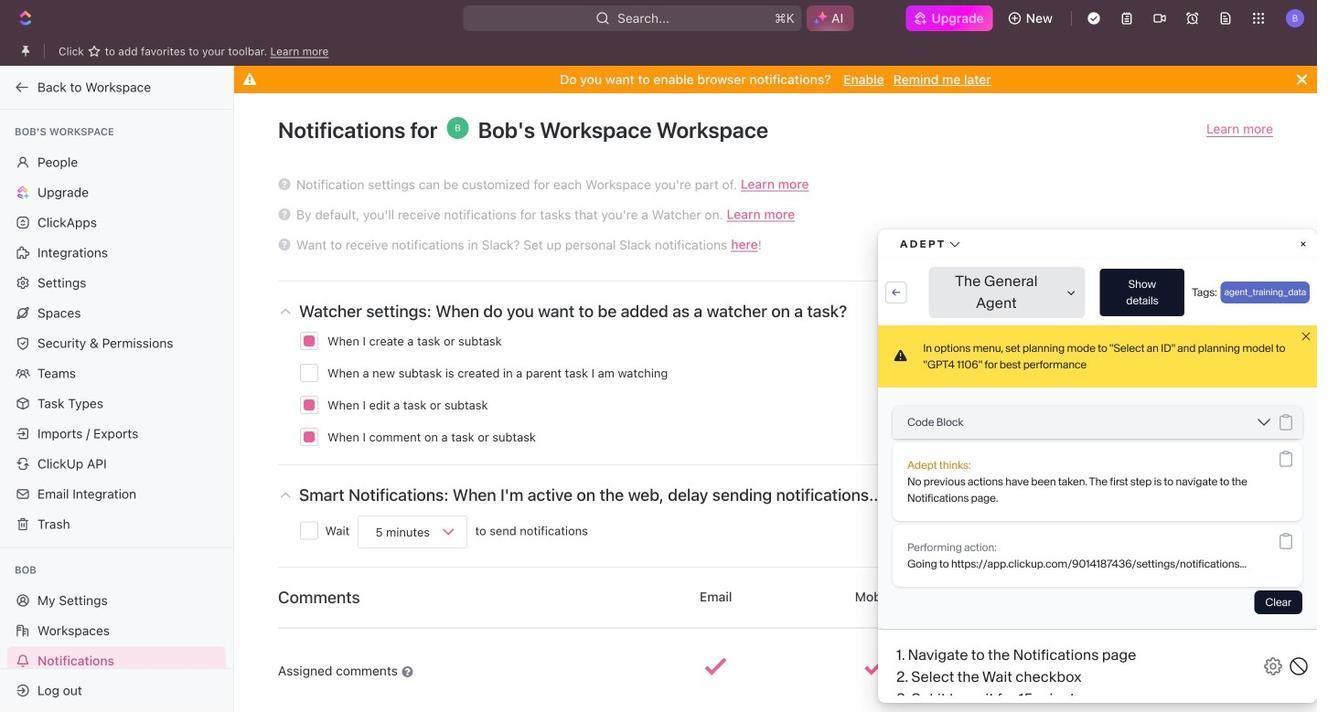 Task type: locate. For each thing, give the bounding box(es) containing it.
off image
[[909, 658, 925, 676]]



Task type: vqa. For each thing, say whether or not it's contained in the screenshot.
alert
no



